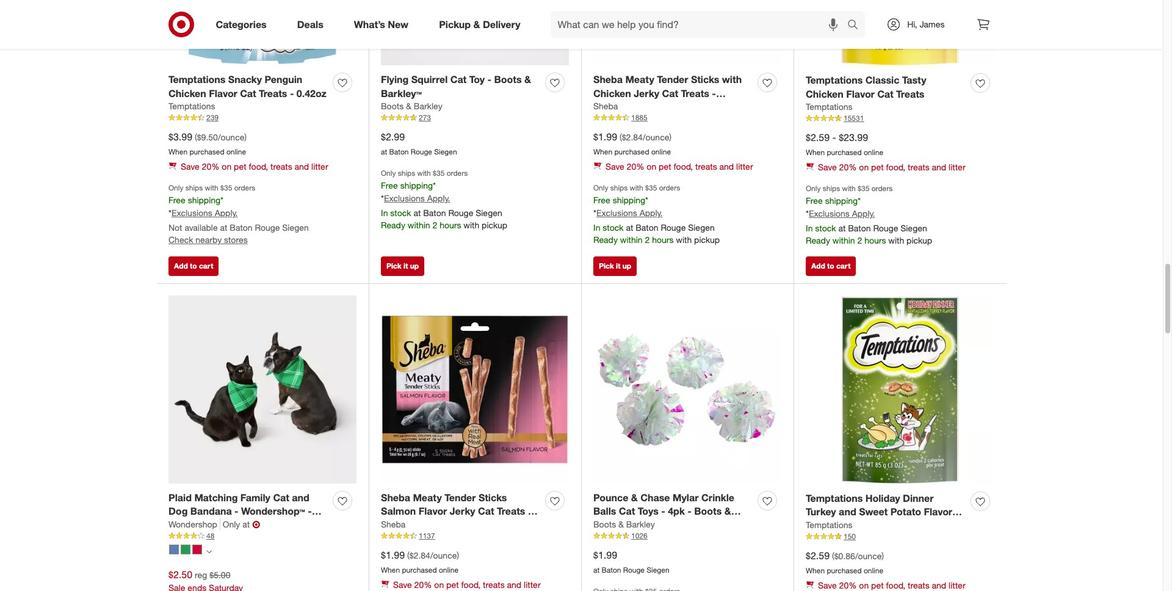 Task type: locate. For each thing, give the bounding box(es) containing it.
pickup & delivery
[[439, 18, 521, 30]]

treats down the 239 link
[[271, 161, 292, 172]]

with
[[722, 73, 742, 85], [417, 169, 431, 178], [205, 183, 218, 192], [630, 183, 643, 192], [842, 184, 856, 193], [464, 220, 479, 230], [676, 235, 692, 245], [889, 235, 904, 246]]

1 vertical spatial sheba link
[[381, 519, 406, 531]]

15531 link
[[806, 113, 995, 124]]

barkley™ down balls
[[594, 519, 634, 531]]

plaid matching family cat and dog bandana - wondershop™ - one size fits most
[[169, 491, 312, 531]]

rouge for flying squirrel cat toy - boots & barkley™
[[448, 208, 473, 218]]

1 pick it up button from the left
[[381, 256, 424, 276]]

apply. inside "only ships with $35 orders free shipping * * exclusions apply. not available at baton rouge siegen check nearby stores"
[[215, 208, 238, 218]]

1 horizontal spatial tender
[[657, 73, 688, 85]]

1026 link
[[594, 531, 782, 542]]

$2.59 inside the $2.59 ( $0.86 /ounce ) when purchased online
[[806, 550, 830, 562]]

temptations holiday dinner turkey and sweet potato flavor holiday cat treats - 3oz image
[[806, 296, 995, 484], [806, 296, 995, 484]]

0 horizontal spatial boots & barkley
[[381, 101, 442, 111]]

2 horizontal spatial 2
[[858, 235, 862, 246]]

$1.99 ( $2.84 /ounce ) when purchased online down 1885
[[594, 131, 672, 157]]

save 20% on pet food, treats and litter down the 239 link
[[181, 161, 328, 172]]

online inside $2.59 - $23.99 when purchased online
[[864, 148, 884, 157]]

ships inside "only ships with $35 orders free shipping * * exclusions apply. not available at baton rouge siegen check nearby stores"
[[185, 183, 203, 192]]

1 horizontal spatial stock
[[603, 222, 624, 233]]

free inside "only ships with $35 orders free shipping * * exclusions apply. not available at baton rouge siegen check nearby stores"
[[169, 195, 185, 205]]

cat inside temptations classic tasty chicken flavor cat treats
[[878, 88, 894, 100]]

1 vertical spatial sticks
[[479, 491, 507, 504]]

$23.99
[[839, 132, 868, 144]]

- inside temptations holiday dinner turkey and sweet potato flavor holiday cat treats - 3oz
[[893, 520, 897, 532]]

0 horizontal spatial chicken
[[169, 87, 206, 99]]

treats down 15531 link
[[908, 162, 930, 172]]

1 horizontal spatial pick it up button
[[594, 256, 637, 276]]

purchased inside $2.59 - $23.99 when purchased online
[[827, 148, 862, 157]]

$2.59 left $23.99
[[806, 132, 830, 144]]

1 vertical spatial jerky
[[450, 505, 475, 517]]

1 vertical spatial $1.99 ( $2.84 /ounce ) when purchased online
[[381, 549, 459, 575]]

flavor down snacky
[[209, 87, 237, 99]]

temptations link up 239
[[169, 100, 215, 113]]

save 20% on pet food, treats and litter for temptations snacky penguin chicken flavor cat treats - 0.42oz
[[181, 161, 328, 172]]

What can we help you find? suggestions appear below search field
[[551, 11, 851, 38]]

orders for cat
[[659, 183, 680, 192]]

rouge inside "only ships with $35 orders free shipping * * exclusions apply. not available at baton rouge siegen check nearby stores"
[[255, 222, 280, 233]]

pickup for $2.59
[[907, 235, 932, 246]]

on for temptations snacky penguin chicken flavor cat treats - 0.42oz
[[222, 161, 232, 172]]

cat down sweet
[[843, 520, 860, 532]]

cat left toy
[[450, 73, 467, 85]]

$1.99 ( $2.84 /ounce ) when purchased online down 1137
[[381, 549, 459, 575]]

0.7oz/5ct for chicken
[[594, 101, 636, 113]]

only for temptations snacky penguin chicken flavor cat treats - 0.42oz
[[169, 183, 183, 192]]

up for flying squirrel cat toy - boots & barkley™
[[410, 261, 419, 270]]

exclusions apply. button for cat
[[597, 207, 663, 219]]

chicken inside sheba meaty tender sticks with chicken jerky cat treats - 0.7oz/5ct
[[594, 87, 631, 99]]

1 horizontal spatial up
[[623, 261, 631, 270]]

apply. for -
[[215, 208, 238, 218]]

exclusions for -
[[172, 208, 212, 218]]

on down 1885
[[647, 161, 657, 172]]

treats for sheba meaty tender sticks with chicken jerky cat treats - 0.7oz/5ct
[[696, 161, 717, 172]]

online down 1885 link
[[651, 147, 671, 157]]

0 horizontal spatial add to cart button
[[169, 256, 219, 276]]

bandana
[[190, 505, 232, 517]]

0 horizontal spatial meaty
[[413, 491, 442, 504]]

meaty inside the sheba meaty tender sticks salmon flavor jerky cat treats - 0.7oz/5ct
[[413, 491, 442, 504]]

$2.59 ( $0.86 /ounce ) when purchased online
[[806, 550, 884, 575]]

save 20% on pet food, treats and litter down 150 link
[[818, 580, 966, 591]]

0 horizontal spatial sticks
[[479, 491, 507, 504]]

jerky inside sheba meaty tender sticks with chicken jerky cat treats - 0.7oz/5ct
[[634, 87, 660, 99]]

0 vertical spatial barkley
[[414, 101, 442, 111]]

/ounce down 1885
[[643, 132, 669, 143]]

with inside sheba meaty tender sticks with chicken jerky cat treats - 0.7oz/5ct
[[722, 73, 742, 85]]

online inside the $2.59 ( $0.86 /ounce ) when purchased online
[[864, 566, 884, 575]]

barkley™
[[381, 87, 422, 99], [594, 519, 634, 531]]

/ounce down 150
[[855, 551, 882, 561]]

& right toy
[[525, 73, 531, 85]]

add to cart button for $3.99
[[169, 256, 219, 276]]

food, down 1137 link
[[461, 580, 481, 590]]

cat inside the sheba meaty tender sticks salmon flavor jerky cat treats - 0.7oz/5ct
[[478, 505, 494, 517]]

cat up the "wondershop™"
[[273, 491, 289, 504]]

0 vertical spatial boots & barkley
[[381, 101, 442, 111]]

pounce & chase mylar crinkle balls cat toys - 4pk - boots & barkley™ image
[[594, 296, 782, 484], [594, 296, 782, 484]]

add to cart
[[174, 261, 213, 270], [812, 261, 851, 270]]

2 horizontal spatial within
[[833, 235, 855, 246]]

273
[[419, 113, 431, 122]]

exclusions
[[384, 193, 425, 203], [172, 208, 212, 218], [597, 208, 637, 218], [809, 208, 850, 219]]

pet down the $2.59 ( $0.86 /ounce ) when purchased online
[[871, 580, 884, 591]]

litter for sheba meaty tender sticks salmon flavor jerky cat treats - 0.7oz/5ct
[[524, 580, 541, 590]]

purchased down $0.86
[[827, 566, 862, 575]]

purchased down 1137
[[402, 566, 437, 575]]

tender for chicken
[[657, 73, 688, 85]]

free for temptations snacky penguin chicken flavor cat treats - 0.42oz
[[169, 195, 185, 205]]

and for sheba meaty tender sticks with chicken jerky cat treats - 0.7oz/5ct
[[720, 161, 734, 172]]

and for sheba meaty tender sticks salmon flavor jerky cat treats - 0.7oz/5ct
[[507, 580, 522, 590]]

- inside the sheba meaty tender sticks salmon flavor jerky cat treats - 0.7oz/5ct
[[528, 505, 532, 517]]

0 vertical spatial meaty
[[626, 73, 654, 85]]

3oz
[[900, 520, 916, 532]]

only for sheba meaty tender sticks with chicken jerky cat treats - 0.7oz/5ct
[[594, 183, 608, 192]]

within
[[408, 220, 430, 230], [620, 235, 643, 245], [833, 235, 855, 246]]

temptations link down turkey
[[806, 519, 853, 531]]

baton
[[389, 147, 409, 157], [423, 208, 446, 218], [230, 222, 253, 233], [636, 222, 659, 233], [848, 223, 871, 233], [602, 566, 621, 575]]

treats down 1885 link
[[696, 161, 717, 172]]

¬
[[252, 519, 260, 531]]

0 horizontal spatial in
[[381, 208, 388, 218]]

/ounce for sweet
[[855, 551, 882, 561]]

1 vertical spatial barkley
[[626, 519, 655, 530]]

1 add to cart from the left
[[174, 261, 213, 270]]

exclusions apply. button for barkley™
[[384, 192, 450, 205]]

0 horizontal spatial sheba link
[[381, 519, 406, 531]]

0 horizontal spatial pick it up button
[[381, 256, 424, 276]]

1 horizontal spatial to
[[827, 261, 834, 270]]

temptations classic tasty chicken flavor cat treats image
[[806, 0, 995, 66], [806, 0, 995, 66]]

barkley™ inside pounce & chase mylar crinkle balls cat toys - 4pk - boots & barkley™
[[594, 519, 634, 531]]

snacky
[[228, 73, 262, 85]]

online down 1137 link
[[439, 566, 459, 575]]

jerky for flavor
[[450, 505, 475, 517]]

online for temptations snacky penguin chicken flavor cat treats - 0.42oz
[[226, 147, 246, 157]]

boots & barkley for toys
[[594, 519, 655, 530]]

pick for sheba meaty tender sticks with chicken jerky cat treats - 0.7oz/5ct
[[599, 261, 614, 270]]

siegen inside "only ships with $35 orders free shipping * * exclusions apply. not available at baton rouge siegen check nearby stores"
[[282, 222, 309, 233]]

what's new link
[[344, 11, 424, 38]]

0 horizontal spatial it
[[404, 261, 408, 270]]

toys
[[638, 505, 659, 517]]

$1.99 for sheba meaty tender sticks with chicken jerky cat treats - 0.7oz/5ct
[[594, 131, 617, 143]]

sticks inside sheba meaty tender sticks with chicken jerky cat treats - 0.7oz/5ct
[[691, 73, 720, 85]]

categories link
[[205, 11, 282, 38]]

online
[[226, 147, 246, 157], [651, 147, 671, 157], [864, 148, 884, 157], [439, 566, 459, 575], [864, 566, 884, 575]]

2 cart from the left
[[837, 261, 851, 270]]

1 horizontal spatial it
[[616, 261, 621, 270]]

save 20% on pet food, treats and litter down 1885 link
[[606, 161, 753, 172]]

free for flying squirrel cat toy - boots & barkley™
[[381, 180, 398, 191]]

exclusions for cat
[[597, 208, 637, 218]]

temptations link
[[169, 100, 215, 113], [806, 101, 853, 113], [806, 519, 853, 531]]

cat left "toys"
[[619, 505, 635, 517]]

1 horizontal spatial holiday
[[866, 492, 900, 504]]

categories
[[216, 18, 267, 30]]

1 add from the left
[[174, 261, 188, 270]]

flavor
[[209, 87, 237, 99], [846, 88, 875, 100], [419, 505, 447, 517], [924, 506, 953, 518]]

1 horizontal spatial boots & barkley
[[594, 519, 655, 530]]

( inside the $2.59 ( $0.86 /ounce ) when purchased online
[[832, 551, 835, 561]]

save
[[181, 161, 200, 172], [606, 161, 624, 172], [818, 162, 837, 172], [393, 580, 412, 590], [818, 580, 837, 591]]

temptations snacky penguin chicken flavor cat treats - 0.42oz image
[[169, 0, 357, 65], [169, 0, 357, 65]]

1 add to cart button from the left
[[169, 256, 219, 276]]

cat up 1137 link
[[478, 505, 494, 517]]

& down flying
[[406, 101, 412, 111]]

flavor up "15531"
[[846, 88, 875, 100]]

siegen inside $2.99 at baton rouge siegen
[[434, 147, 457, 157]]

$2.59 inside $2.59 - $23.99 when purchased online
[[806, 132, 830, 144]]

jerky inside the sheba meaty tender sticks salmon flavor jerky cat treats - 0.7oz/5ct
[[450, 505, 475, 517]]

on down $3.99 ( $9.50 /ounce ) when purchased online
[[222, 161, 232, 172]]

and
[[295, 161, 309, 172], [720, 161, 734, 172], [932, 162, 947, 172], [292, 491, 310, 504], [839, 506, 857, 518], [507, 580, 522, 590], [932, 580, 947, 591]]

and inside plaid matching family cat and dog bandana - wondershop™ - one size fits most
[[292, 491, 310, 504]]

cat inside temptations holiday dinner turkey and sweet potato flavor holiday cat treats - 3oz
[[843, 520, 860, 532]]

0 horizontal spatial $2.84
[[410, 550, 430, 561]]

1 horizontal spatial hours
[[652, 235, 674, 245]]

) down 1885 link
[[669, 132, 672, 143]]

) for cat
[[244, 132, 247, 143]]

online down the 239 link
[[226, 147, 246, 157]]

20%
[[202, 161, 219, 172], [627, 161, 644, 172], [839, 162, 857, 172], [414, 580, 432, 590], [839, 580, 857, 591]]

shipping
[[400, 180, 433, 191], [188, 195, 220, 205], [613, 195, 645, 205], [825, 196, 858, 206]]

1 horizontal spatial in
[[594, 222, 600, 233]]

pet down $2.59 - $23.99 when purchased online
[[871, 162, 884, 172]]

0 vertical spatial 0.7oz/5ct
[[594, 101, 636, 113]]

( inside $3.99 ( $9.50 /ounce ) when purchased online
[[195, 132, 197, 143]]

at inside $2.99 at baton rouge siegen
[[381, 147, 387, 157]]

to for $3.99
[[190, 261, 197, 270]]

litter for temptations snacky penguin chicken flavor cat treats - 0.42oz
[[311, 161, 328, 172]]

boots & barkley up 273
[[381, 101, 442, 111]]

online for sheba meaty tender sticks salmon flavor jerky cat treats - 0.7oz/5ct
[[439, 566, 459, 575]]

purchased down 1885
[[615, 147, 649, 157]]

squirrel
[[411, 73, 448, 85]]

2 up from the left
[[623, 261, 631, 270]]

1 horizontal spatial pickup
[[694, 235, 720, 245]]

2 pick it up button from the left
[[594, 256, 637, 276]]

treats down the penguin
[[259, 87, 287, 99]]

when inside $3.99 ( $9.50 /ounce ) when purchased online
[[169, 147, 188, 157]]

1137
[[419, 531, 435, 541]]

temptations inside temptations snacky penguin chicken flavor cat treats - 0.42oz
[[169, 73, 225, 85]]

add
[[174, 261, 188, 270], [812, 261, 825, 270]]

/ounce inside $3.99 ( $9.50 /ounce ) when purchased online
[[218, 132, 244, 143]]

boots & barkley up 1026
[[594, 519, 655, 530]]

food, down 15531 link
[[886, 162, 906, 172]]

) down 1137 link
[[457, 550, 459, 561]]

sheba meaty tender sticks with chicken jerky cat treats - 0.7oz/5ct image
[[594, 0, 782, 65], [594, 0, 782, 65]]

search
[[842, 19, 872, 31]]

search button
[[842, 11, 872, 40]]

it
[[404, 261, 408, 270], [616, 261, 621, 270]]

0.7oz/5ct inside sheba meaty tender sticks with chicken jerky cat treats - 0.7oz/5ct
[[594, 101, 636, 113]]

0 vertical spatial $2.59
[[806, 132, 830, 144]]

0 vertical spatial sticks
[[691, 73, 720, 85]]

temptations
[[169, 73, 225, 85], [806, 74, 863, 86], [169, 101, 215, 111], [806, 102, 853, 112], [806, 492, 863, 504], [806, 520, 853, 530]]

siegen for temptations classic tasty chicken flavor cat treats
[[901, 223, 927, 233]]

holiday up sweet
[[866, 492, 900, 504]]

0.7oz/5ct
[[594, 101, 636, 113], [381, 519, 424, 531]]

1 cart from the left
[[199, 261, 213, 270]]

) for flavor
[[457, 550, 459, 561]]

0 horizontal spatial 0.7oz/5ct
[[381, 519, 424, 531]]

- inside $2.59 - $23.99 when purchased online
[[833, 132, 836, 144]]

1 horizontal spatial 0.7oz/5ct
[[594, 101, 636, 113]]

flying
[[381, 73, 409, 85]]

pet down 1137 link
[[446, 580, 459, 590]]

0 horizontal spatial 2
[[433, 220, 437, 230]]

plaid matching family cat and dog bandana - wondershop™ - one size fits most link
[[169, 491, 328, 531]]

flavor up 1137
[[419, 505, 447, 517]]

$35 for cat
[[645, 183, 657, 192]]

1 to from the left
[[190, 261, 197, 270]]

pet for temptations classic tasty chicken flavor cat treats
[[871, 162, 884, 172]]

0 vertical spatial barkley™
[[381, 87, 422, 99]]

0 horizontal spatial barkley
[[414, 101, 442, 111]]

1 vertical spatial $2.59
[[806, 550, 830, 562]]

treats down 1137 link
[[483, 580, 505, 590]]

treats for temptations holiday dinner turkey and sweet potato flavor holiday cat treats - 3oz
[[908, 580, 930, 591]]

only inside "only ships with $35 orders free shipping * * exclusions apply. not available at baton rouge siegen check nearby stores"
[[169, 183, 183, 192]]

barkley up 273
[[414, 101, 442, 111]]

jerky up 1885
[[634, 87, 660, 99]]

1 horizontal spatial add to cart
[[812, 261, 851, 270]]

1 pick it up from the left
[[387, 261, 419, 270]]

pickup for $1.99
[[694, 235, 720, 245]]

$35 for barkley™
[[433, 169, 445, 178]]

on down 1137
[[434, 580, 444, 590]]

baton for sheba meaty tender sticks with chicken jerky cat treats - 0.7oz/5ct
[[636, 222, 659, 233]]

$2.84 down 1885
[[622, 132, 643, 143]]

0 vertical spatial boots & barkley link
[[381, 100, 442, 113]]

- up 1885 link
[[712, 87, 716, 99]]

in for cat
[[594, 222, 600, 233]]

1 horizontal spatial sticks
[[691, 73, 720, 85]]

0 horizontal spatial pick
[[387, 261, 402, 270]]

only ships with $35 orders free shipping * * exclusions apply. in stock at  baton rouge siegen ready within 2 hours with pickup for cat
[[594, 183, 720, 245]]

cart for $23.99
[[837, 261, 851, 270]]

online inside $3.99 ( $9.50 /ounce ) when purchased online
[[226, 147, 246, 157]]

temptations inside temptations classic tasty chicken flavor cat treats
[[806, 74, 863, 86]]

flavor inside temptations classic tasty chicken flavor cat treats
[[846, 88, 875, 100]]

1 horizontal spatial jerky
[[634, 87, 660, 99]]

barkley
[[414, 101, 442, 111], [626, 519, 655, 530]]

0 horizontal spatial boots & barkley link
[[381, 100, 442, 113]]

pet
[[234, 161, 246, 172], [659, 161, 671, 172], [871, 162, 884, 172], [446, 580, 459, 590], [871, 580, 884, 591]]

delivery
[[483, 18, 521, 30]]

save 20% on pet food, treats and litter for sheba meaty tender sticks with chicken jerky cat treats - 0.7oz/5ct
[[606, 161, 753, 172]]

1 it from the left
[[404, 261, 408, 270]]

0 horizontal spatial $1.99 ( $2.84 /ounce ) when purchased online
[[381, 549, 459, 575]]

1 vertical spatial $2.84
[[410, 550, 430, 561]]

0 vertical spatial $1.99 ( $2.84 /ounce ) when purchased online
[[594, 131, 672, 157]]

save 20% on pet food, treats and litter down 1137 link
[[393, 580, 541, 590]]

1 horizontal spatial pick it up
[[599, 261, 631, 270]]

1 horizontal spatial ready
[[594, 235, 618, 245]]

baton for flying squirrel cat toy - boots & barkley™
[[423, 208, 446, 218]]

barkley™ down flying
[[381, 87, 422, 99]]

0 horizontal spatial stock
[[390, 208, 411, 218]]

sheba inside the sheba meaty tender sticks salmon flavor jerky cat treats - 0.7oz/5ct
[[381, 491, 410, 504]]

1 horizontal spatial barkley
[[626, 519, 655, 530]]

meaty inside sheba meaty tender sticks with chicken jerky cat treats - 0.7oz/5ct
[[626, 73, 654, 85]]

meaty up salmon
[[413, 491, 442, 504]]

) down the 239 link
[[244, 132, 247, 143]]

$1.99 ( $2.84 /ounce ) when purchased online
[[594, 131, 672, 157], [381, 549, 459, 575]]

siegen for flying squirrel cat toy - boots & barkley™
[[476, 208, 502, 218]]

at inside $1.99 at baton rouge siegen
[[594, 566, 600, 575]]

litter for sheba meaty tender sticks with chicken jerky cat treats - 0.7oz/5ct
[[736, 161, 753, 172]]

barkley™ inside flying squirrel cat toy - boots & barkley™
[[381, 87, 422, 99]]

tender inside the sheba meaty tender sticks salmon flavor jerky cat treats - 0.7oz/5ct
[[445, 491, 476, 504]]

0 horizontal spatial holiday
[[806, 520, 841, 532]]

pick for flying squirrel cat toy - boots & barkley™
[[387, 261, 402, 270]]

orders for -
[[234, 183, 255, 192]]

sweet
[[859, 506, 888, 518]]

jerky
[[634, 87, 660, 99], [450, 505, 475, 517]]

) inside the $2.59 ( $0.86 /ounce ) when purchased online
[[882, 551, 884, 561]]

wondershop only at ¬
[[169, 519, 260, 531]]

2 horizontal spatial only ships with $35 orders free shipping * * exclusions apply. in stock at  baton rouge siegen ready within 2 hours with pickup
[[806, 184, 932, 246]]

( for temptations holiday dinner turkey and sweet potato flavor holiday cat treats - 3oz
[[832, 551, 835, 561]]

cat down classic
[[878, 88, 894, 100]]

ships for temptations snacky penguin chicken flavor cat treats - 0.42oz
[[185, 183, 203, 192]]

0 horizontal spatial tender
[[445, 491, 476, 504]]

- inside flying squirrel cat toy - boots & barkley™
[[488, 73, 492, 85]]

2 horizontal spatial ready
[[806, 235, 830, 246]]

0 horizontal spatial cart
[[199, 261, 213, 270]]

2 to from the left
[[827, 261, 834, 270]]

1 vertical spatial tender
[[445, 491, 476, 504]]

cat inside flying squirrel cat toy - boots & barkley™
[[450, 73, 467, 85]]

2 horizontal spatial pickup
[[907, 235, 932, 246]]

holiday
[[866, 492, 900, 504], [806, 520, 841, 532]]

cat down snacky
[[240, 87, 256, 99]]

1 horizontal spatial only ships with $35 orders free shipping * * exclusions apply. in stock at  baton rouge siegen ready within 2 hours with pickup
[[594, 183, 720, 245]]

online for sheba meaty tender sticks with chicken jerky cat treats - 0.7oz/5ct
[[651, 147, 671, 157]]

exclusions apply. button for -
[[172, 207, 238, 219]]

fits
[[212, 519, 229, 531]]

chicken
[[169, 87, 206, 99], [594, 87, 631, 99], [806, 88, 844, 100]]

- inside sheba meaty tender sticks with chicken jerky cat treats - 0.7oz/5ct
[[712, 87, 716, 99]]

cat up 1885 link
[[662, 87, 678, 99]]

0 horizontal spatial barkley™
[[381, 87, 422, 99]]

matching
[[194, 491, 238, 504]]

1 horizontal spatial boots & barkley link
[[594, 519, 655, 531]]

2 it from the left
[[616, 261, 621, 270]]

save for sheba meaty tender sticks salmon flavor jerky cat treats - 0.7oz/5ct
[[393, 580, 412, 590]]

on down $2.59 - $23.99 when purchased online
[[859, 162, 869, 172]]

0 horizontal spatial pickup
[[482, 220, 507, 230]]

baton for temptations snacky penguin chicken flavor cat treats - 0.42oz
[[230, 222, 253, 233]]

1 up from the left
[[410, 261, 419, 270]]

flavor down dinner
[[924, 506, 953, 518]]

48
[[206, 531, 215, 541]]

exclusions inside "only ships with $35 orders free shipping * * exclusions apply. not available at baton rouge siegen check nearby stores"
[[172, 208, 212, 218]]

temptations link up "15531"
[[806, 101, 853, 113]]

2 pick from the left
[[599, 261, 614, 270]]

tender up 1137 link
[[445, 491, 476, 504]]

1 vertical spatial holiday
[[806, 520, 841, 532]]

meaty up 1885
[[626, 73, 654, 85]]

pet for sheba meaty tender sticks with chicken jerky cat treats - 0.7oz/5ct
[[659, 161, 671, 172]]

sticks inside the sheba meaty tender sticks salmon flavor jerky cat treats - 0.7oz/5ct
[[479, 491, 507, 504]]

)
[[244, 132, 247, 143], [669, 132, 672, 143], [457, 550, 459, 561], [882, 551, 884, 561]]

save 20% on pet food, treats and litter
[[181, 161, 328, 172], [606, 161, 753, 172], [818, 162, 966, 172], [393, 580, 541, 590], [818, 580, 966, 591]]

treats inside temptations classic tasty chicken flavor cat treats
[[896, 88, 925, 100]]

sheba link
[[594, 100, 618, 113], [381, 519, 406, 531]]

- left $23.99
[[833, 132, 836, 144]]

2 pick it up from the left
[[599, 261, 631, 270]]

boots & barkley link up 1026
[[594, 519, 655, 531]]

add to cart button
[[169, 256, 219, 276], [806, 256, 856, 276]]

purchased down $23.99
[[827, 148, 862, 157]]

15531
[[844, 114, 864, 123]]

up for sheba meaty tender sticks with chicken jerky cat treats - 0.7oz/5ct
[[623, 261, 631, 270]]

holiday down turkey
[[806, 520, 841, 532]]

exclusions for barkley™
[[384, 193, 425, 203]]

with inside "only ships with $35 orders free shipping * * exclusions apply. not available at baton rouge siegen check nearby stores"
[[205, 183, 218, 192]]

0 horizontal spatial pick it up
[[387, 261, 419, 270]]

baton inside "only ships with $35 orders free shipping * * exclusions apply. not available at baton rouge siegen check nearby stores"
[[230, 222, 253, 233]]

1 horizontal spatial $2.84
[[622, 132, 643, 143]]

barkley up 1026
[[626, 519, 655, 530]]

on down the $2.59 ( $0.86 /ounce ) when purchased online
[[859, 580, 869, 591]]

plaid matching family cat and dog bandana - wondershop™ - one size fits most image
[[169, 296, 357, 484], [169, 296, 357, 484]]

$2.99
[[381, 131, 405, 143]]

treats down sweet
[[862, 520, 891, 532]]

(
[[195, 132, 197, 143], [620, 132, 622, 143], [407, 550, 410, 561], [832, 551, 835, 561]]

$2.59 - $23.99 when purchased online
[[806, 132, 884, 157]]

only ships with $35 orders free shipping * * exclusions apply. not available at baton rouge siegen check nearby stores
[[169, 183, 309, 245]]

at
[[381, 147, 387, 157], [414, 208, 421, 218], [220, 222, 227, 233], [626, 222, 633, 233], [839, 223, 846, 233], [243, 519, 250, 530], [594, 566, 600, 575]]

cat inside sheba meaty tender sticks with chicken jerky cat treats - 0.7oz/5ct
[[662, 87, 678, 99]]

1 horizontal spatial cart
[[837, 261, 851, 270]]

purchased inside $3.99 ( $9.50 /ounce ) when purchased online
[[190, 147, 224, 157]]

- up most
[[235, 505, 239, 517]]

2 horizontal spatial chicken
[[806, 88, 844, 100]]

pet down 1885 link
[[659, 161, 671, 172]]

rouge inside $1.99 at baton rouge siegen
[[623, 566, 645, 575]]

0 horizontal spatial hours
[[440, 220, 461, 230]]

only
[[381, 169, 396, 178], [169, 183, 183, 192], [594, 183, 608, 192], [806, 184, 821, 193], [223, 519, 240, 530]]

when inside the $2.59 ( $0.86 /ounce ) when purchased online
[[806, 566, 825, 575]]

and for temptations snacky penguin chicken flavor cat treats - 0.42oz
[[295, 161, 309, 172]]

flying squirrel cat toy - boots & barkley™ image
[[381, 0, 569, 65], [381, 0, 569, 65]]

save 20% on pet food, treats and litter for temptations holiday dinner turkey and sweet potato flavor holiday cat treats - 3oz
[[818, 580, 966, 591]]

0 horizontal spatial within
[[408, 220, 430, 230]]

sheba meaty tender sticks salmon flavor jerky cat treats - 0.7oz/5ct image
[[381, 296, 569, 484], [381, 296, 569, 484]]

temptations holiday dinner turkey and sweet potato flavor holiday cat treats - 3oz
[[806, 492, 953, 532]]

1 vertical spatial boots & barkley link
[[594, 519, 655, 531]]

orders
[[447, 169, 468, 178], [234, 183, 255, 192], [659, 183, 680, 192], [872, 184, 893, 193]]

boots down flying
[[381, 101, 404, 111]]

1885
[[631, 113, 648, 122]]

only inside "wondershop only at ¬"
[[223, 519, 240, 530]]

/ounce down 239
[[218, 132, 244, 143]]

0.7oz/5ct inside the sheba meaty tender sticks salmon flavor jerky cat treats - 0.7oz/5ct
[[381, 519, 424, 531]]

1 vertical spatial meaty
[[413, 491, 442, 504]]

2 horizontal spatial stock
[[815, 223, 836, 233]]

1 horizontal spatial add to cart button
[[806, 256, 856, 276]]

1 horizontal spatial barkley™
[[594, 519, 634, 531]]

0 vertical spatial $2.84
[[622, 132, 643, 143]]

1 vertical spatial barkley™
[[594, 519, 634, 531]]

at inside "only ships with $35 orders free shipping * * exclusions apply. not available at baton rouge siegen check nearby stores"
[[220, 222, 227, 233]]

20% down the $2.59 ( $0.86 /ounce ) when purchased online
[[839, 580, 857, 591]]

flavor inside temptations snacky penguin chicken flavor cat treats - 0.42oz
[[209, 87, 237, 99]]

litter
[[311, 161, 328, 172], [736, 161, 753, 172], [949, 162, 966, 172], [524, 580, 541, 590], [949, 580, 966, 591]]

orders for barkley™
[[447, 169, 468, 178]]

tender up 1885 link
[[657, 73, 688, 85]]

& inside flying squirrel cat toy - boots & barkley™
[[525, 73, 531, 85]]

0 vertical spatial holiday
[[866, 492, 900, 504]]

temptations classic tasty chicken flavor cat treats
[[806, 74, 927, 100]]

1 horizontal spatial meaty
[[626, 73, 654, 85]]

1 horizontal spatial sheba link
[[594, 100, 618, 113]]

chicken inside temptations classic tasty chicken flavor cat treats
[[806, 88, 844, 100]]

purchased down the $9.50
[[190, 147, 224, 157]]

$35 inside "only ships with $35 orders free shipping * * exclusions apply. not available at baton rouge siegen check nearby stores"
[[220, 183, 232, 192]]

20% down $3.99 ( $9.50 /ounce ) when purchased online
[[202, 161, 219, 172]]

$1.99 for sheba meaty tender sticks salmon flavor jerky cat treats - 0.7oz/5ct
[[381, 549, 405, 561]]

/ounce down 1137
[[430, 550, 457, 561]]

2 add to cart from the left
[[812, 261, 851, 270]]

1 vertical spatial boots & barkley
[[594, 519, 655, 530]]

save 20% on pet food, treats and litter for temptations classic tasty chicken flavor cat treats
[[818, 162, 966, 172]]

in
[[381, 208, 388, 218], [594, 222, 600, 233], [806, 223, 813, 233]]

boots & barkley link up 273
[[381, 100, 442, 113]]

treats for temptations classic tasty chicken flavor cat treats
[[908, 162, 930, 172]]

potato
[[891, 506, 921, 518]]

cat inside pounce & chase mylar crinkle balls cat toys - 4pk - boots & barkley™
[[619, 505, 635, 517]]

) inside $3.99 ( $9.50 /ounce ) when purchased online
[[244, 132, 247, 143]]

0 vertical spatial tender
[[657, 73, 688, 85]]

treats up 1137 link
[[497, 505, 525, 517]]

cat inside plaid matching family cat and dog bandana - wondershop™ - one size fits most
[[273, 491, 289, 504]]

tender inside sheba meaty tender sticks with chicken jerky cat treats - 0.7oz/5ct
[[657, 73, 688, 85]]

save 20% on pet food, treats and litter down $23.99
[[818, 162, 966, 172]]

1 pick from the left
[[387, 261, 402, 270]]

/ounce inside the $2.59 ( $0.86 /ounce ) when purchased online
[[855, 551, 882, 561]]

ready
[[381, 220, 405, 230], [594, 235, 618, 245], [806, 235, 830, 246]]

sheba inside sheba meaty tender sticks with chicken jerky cat treats - 0.7oz/5ct
[[594, 73, 623, 85]]

0 horizontal spatial to
[[190, 261, 197, 270]]

2 add to cart button from the left
[[806, 256, 856, 276]]

purchased for temptations snacky penguin chicken flavor cat treats - 0.42oz
[[190, 147, 224, 157]]

1 $2.59 from the top
[[806, 132, 830, 144]]

20% down 1885
[[627, 161, 644, 172]]

1 horizontal spatial within
[[620, 235, 643, 245]]

chicken inside temptations snacky penguin chicken flavor cat treats - 0.42oz
[[169, 87, 206, 99]]

online down 150 link
[[864, 566, 884, 575]]

1 vertical spatial 0.7oz/5ct
[[381, 519, 424, 531]]

0 horizontal spatial only ships with $35 orders free shipping * * exclusions apply. in stock at  baton rouge siegen ready within 2 hours with pickup
[[381, 169, 507, 230]]

food, down 150 link
[[886, 580, 906, 591]]

purchased inside the $2.59 ( $0.86 /ounce ) when purchased online
[[827, 566, 862, 575]]

apply. for barkley™
[[427, 193, 450, 203]]

$5.00
[[210, 570, 230, 580]]

check nearby stores button
[[169, 234, 248, 246]]

20% down $2.59 - $23.99 when purchased online
[[839, 162, 857, 172]]

jerky up 1137 link
[[450, 505, 475, 517]]

0 horizontal spatial add to cart
[[174, 261, 213, 270]]

treats down 'tasty'
[[896, 88, 925, 100]]

shipping inside "only ships with $35 orders free shipping * * exclusions apply. not available at baton rouge siegen check nearby stores"
[[188, 195, 220, 205]]

orders inside "only ships with $35 orders free shipping * * exclusions apply. not available at baton rouge siegen check nearby stores"
[[234, 183, 255, 192]]

0 horizontal spatial ready
[[381, 220, 405, 230]]

sticks up 1885 link
[[691, 73, 720, 85]]

balls
[[594, 505, 616, 517]]

1 horizontal spatial 2
[[645, 235, 650, 245]]

online down $23.99
[[864, 148, 884, 157]]

1 horizontal spatial chicken
[[594, 87, 631, 99]]

2 $2.59 from the top
[[806, 550, 830, 562]]

0 vertical spatial jerky
[[634, 87, 660, 99]]

litter for temptations holiday dinner turkey and sweet potato flavor holiday cat treats - 3oz
[[949, 580, 966, 591]]

temptations snacky penguin chicken flavor cat treats - 0.42oz
[[169, 73, 327, 99]]

$1.99
[[594, 131, 617, 143], [381, 549, 405, 561], [594, 549, 617, 561]]

0 horizontal spatial jerky
[[450, 505, 475, 517]]

1 horizontal spatial pick
[[599, 261, 614, 270]]

food, down the 239 link
[[249, 161, 268, 172]]

boots & barkley link for toys
[[594, 519, 655, 531]]

0 horizontal spatial add
[[174, 261, 188, 270]]

1 horizontal spatial add
[[812, 261, 825, 270]]

to for $2.59
[[827, 261, 834, 270]]

- right toy
[[488, 73, 492, 85]]

) down 150 link
[[882, 551, 884, 561]]

$2.84 down 1137
[[410, 550, 430, 561]]

pet down $3.99 ( $9.50 /ounce ) when purchased online
[[234, 161, 246, 172]]

0 vertical spatial sheba link
[[594, 100, 618, 113]]

- left 3oz
[[893, 520, 897, 532]]

2 add from the left
[[812, 261, 825, 270]]

0 horizontal spatial up
[[410, 261, 419, 270]]

free for sheba meaty tender sticks with chicken jerky cat treats - 0.7oz/5ct
[[594, 195, 610, 205]]

treats for sheba meaty tender sticks salmon flavor jerky cat treats - 0.7oz/5ct
[[483, 580, 505, 590]]



Task type: describe. For each thing, give the bounding box(es) containing it.
$1.99 at baton rouge siegen
[[594, 549, 670, 575]]

& down pounce
[[619, 519, 624, 530]]

1026
[[631, 531, 648, 541]]

reg
[[195, 570, 207, 580]]

at inside "wondershop only at ¬"
[[243, 519, 250, 530]]

red image
[[192, 545, 202, 554]]

1885 link
[[594, 113, 782, 123]]

blue image
[[169, 545, 179, 554]]

flavor inside temptations holiday dinner turkey and sweet potato flavor holiday cat treats - 3oz
[[924, 506, 953, 518]]

pet for sheba meaty tender sticks salmon flavor jerky cat treats - 0.7oz/5ct
[[446, 580, 459, 590]]

what's
[[354, 18, 385, 30]]

& up "toys"
[[631, 491, 638, 504]]

hi,
[[908, 19, 917, 29]]

penguin
[[265, 73, 302, 85]]

239 link
[[169, 113, 357, 123]]

pick it up for flying squirrel cat toy - boots & barkley™
[[387, 261, 419, 270]]

siegen for sheba meaty tender sticks with chicken jerky cat treats - 0.7oz/5ct
[[688, 222, 715, 233]]

deals link
[[287, 11, 339, 38]]

flying squirrel cat toy - boots & barkley™
[[381, 73, 531, 99]]

cart for $9.50
[[199, 261, 213, 270]]

boots down balls
[[594, 519, 616, 530]]

$2.99 at baton rouge siegen
[[381, 131, 457, 157]]

add to cart for $2.59
[[812, 261, 851, 270]]

food, for temptations snacky penguin chicken flavor cat treats - 0.42oz
[[249, 161, 268, 172]]

flavor inside the sheba meaty tender sticks salmon flavor jerky cat treats - 0.7oz/5ct
[[419, 505, 447, 517]]

2 for cat
[[645, 235, 650, 245]]

classic
[[866, 74, 900, 86]]

20% for sheba meaty tender sticks with chicken jerky cat treats - 0.7oz/5ct
[[627, 161, 644, 172]]

litter for temptations classic tasty chicken flavor cat treats
[[949, 162, 966, 172]]

sheba meaty tender sticks with chicken jerky cat treats - 0.7oz/5ct
[[594, 73, 742, 113]]

barkley for barkley™
[[414, 101, 442, 111]]

green image
[[181, 545, 191, 554]]

- inside temptations snacky penguin chicken flavor cat treats - 0.42oz
[[290, 87, 294, 99]]

chase
[[641, 491, 670, 504]]

sheba meaty tender sticks salmon flavor jerky cat treats - 0.7oz/5ct
[[381, 491, 532, 531]]

wondershop™
[[241, 505, 305, 517]]

within for barkley™
[[408, 220, 430, 230]]

sheba meaty tender sticks with chicken jerky cat treats - 0.7oz/5ct link
[[594, 72, 753, 113]]

- left 4pk
[[661, 505, 665, 517]]

stores
[[224, 235, 248, 245]]

save for temptations snacky penguin chicken flavor cat treats - 0.42oz
[[181, 161, 200, 172]]

2 for barkley™
[[433, 220, 437, 230]]

pet for temptations holiday dinner turkey and sweet potato flavor holiday cat treats - 3oz
[[871, 580, 884, 591]]

$2.50 reg $5.00
[[169, 569, 230, 581]]

on for sheba meaty tender sticks salmon flavor jerky cat treats - 0.7oz/5ct
[[434, 580, 444, 590]]

all colors image
[[206, 549, 212, 554]]

sheba meaty tender sticks salmon flavor jerky cat treats - 0.7oz/5ct link
[[381, 491, 540, 531]]

273 link
[[381, 113, 569, 123]]

48 link
[[169, 531, 357, 542]]

new
[[388, 18, 409, 30]]

stock for cat
[[603, 222, 624, 233]]

150
[[844, 532, 856, 541]]

pick it up button for flying squirrel cat toy - boots & barkley™
[[381, 256, 424, 276]]

check
[[169, 235, 193, 245]]

most
[[232, 519, 255, 531]]

dog
[[169, 505, 188, 517]]

boots & barkley link for barkley™
[[381, 100, 442, 113]]

ready for barkley™
[[381, 220, 405, 230]]

not
[[169, 222, 182, 233]]

hours for cat
[[652, 235, 674, 245]]

jerky for chicken
[[634, 87, 660, 99]]

crinkle
[[702, 491, 735, 504]]

it for sheba meaty tender sticks with chicken jerky cat treats - 0.7oz/5ct
[[616, 261, 621, 270]]

when for temptations holiday dinner turkey and sweet potato flavor holiday cat treats - 3oz
[[806, 566, 825, 575]]

flying squirrel cat toy - boots & barkley™ link
[[381, 72, 540, 100]]

$1.99 ( $2.84 /ounce ) when purchased online for chicken
[[594, 131, 672, 157]]

size
[[190, 519, 210, 531]]

rouge inside $2.99 at baton rouge siegen
[[411, 147, 432, 157]]

add to cart button for $2.59
[[806, 256, 856, 276]]

pick it up for sheba meaty tender sticks with chicken jerky cat treats - 0.7oz/5ct
[[599, 261, 631, 270]]

save for temptations holiday dinner turkey and sweet potato flavor holiday cat treats - 3oz
[[818, 580, 837, 591]]

2 horizontal spatial in
[[806, 223, 813, 233]]

150 link
[[806, 531, 995, 542]]

save 20% on pet food, treats and litter for sheba meaty tender sticks salmon flavor jerky cat treats - 0.7oz/5ct
[[393, 580, 541, 590]]

2 horizontal spatial hours
[[865, 235, 886, 246]]

temptations inside temptations holiday dinner turkey and sweet potato flavor holiday cat treats - 3oz
[[806, 492, 863, 504]]

and inside temptations holiday dinner turkey and sweet potato flavor holiday cat treats - 3oz
[[839, 506, 857, 518]]

20% for temptations snacky penguin chicken flavor cat treats - 0.42oz
[[202, 161, 219, 172]]

- right 4pk
[[688, 505, 692, 517]]

$9.50
[[197, 132, 218, 143]]

$3.99
[[169, 131, 192, 143]]

available
[[185, 222, 218, 233]]

toy
[[469, 73, 485, 85]]

treats for temptations snacky penguin chicken flavor cat treats - 0.42oz
[[271, 161, 292, 172]]

on for sheba meaty tender sticks with chicken jerky cat treats - 0.7oz/5ct
[[647, 161, 657, 172]]

baton for temptations classic tasty chicken flavor cat treats
[[848, 223, 871, 233]]

chicken for temptations snacky penguin chicken flavor cat treats - 0.42oz
[[169, 87, 206, 99]]

food, for temptations holiday dinner turkey and sweet potato flavor holiday cat treats - 3oz
[[886, 580, 906, 591]]

$3.99 ( $9.50 /ounce ) when purchased online
[[169, 131, 247, 157]]

$2.84 for chicken
[[622, 132, 643, 143]]

$0.86
[[835, 551, 855, 561]]

sheba link for sheba meaty tender sticks salmon flavor jerky cat treats - 0.7oz/5ct
[[381, 519, 406, 531]]

add to cart for $3.99
[[174, 261, 213, 270]]

temptations holiday dinner turkey and sweet potato flavor holiday cat treats - 3oz link
[[806, 491, 966, 532]]

one
[[169, 519, 188, 531]]

4pk
[[668, 505, 685, 517]]

boots inside flying squirrel cat toy - boots & barkley™
[[494, 73, 522, 85]]

& right pickup
[[474, 18, 480, 30]]

$2.59 for (
[[806, 550, 830, 562]]

treats inside temptations holiday dinner turkey and sweet potato flavor holiday cat treats - 3oz
[[862, 520, 891, 532]]

boots & barkley for barkley™
[[381, 101, 442, 111]]

sticks for sheba meaty tender sticks with chicken jerky cat treats - 0.7oz/5ct
[[691, 73, 720, 85]]

1137 link
[[381, 531, 569, 542]]

stock for barkley™
[[390, 208, 411, 218]]

only for flying squirrel cat toy - boots & barkley™
[[381, 169, 396, 178]]

apply. for cat
[[640, 208, 663, 218]]

save for sheba meaty tender sticks with chicken jerky cat treats - 0.7oz/5ct
[[606, 161, 624, 172]]

treats inside temptations snacky penguin chicken flavor cat treats - 0.42oz
[[259, 87, 287, 99]]

$1.99 ( $2.84 /ounce ) when purchased online for flavor
[[381, 549, 459, 575]]

wondershop link
[[169, 519, 220, 531]]

all colors element
[[206, 547, 212, 555]]

20% for temptations classic tasty chicken flavor cat treats
[[839, 162, 857, 172]]

baton inside $2.99 at baton rouge siegen
[[389, 147, 409, 157]]

0.7oz/5ct for flavor
[[381, 519, 424, 531]]

temptations link for temptations snacky penguin chicken flavor cat treats - 0.42oz
[[169, 100, 215, 113]]

shipping for barkley™
[[400, 180, 433, 191]]

( for temptations snacky penguin chicken flavor cat treats - 0.42oz
[[195, 132, 197, 143]]

what's new
[[354, 18, 409, 30]]

food, for sheba meaty tender sticks with chicken jerky cat treats - 0.7oz/5ct
[[674, 161, 693, 172]]

when inside $2.59 - $23.99 when purchased online
[[806, 148, 825, 157]]

) for sweet
[[882, 551, 884, 561]]

shipping for -
[[188, 195, 220, 205]]

239
[[206, 113, 219, 122]]

sticks for sheba meaty tender sticks salmon flavor jerky cat treats - 0.7oz/5ct
[[479, 491, 507, 504]]

$1.99 inside $1.99 at baton rouge siegen
[[594, 549, 617, 561]]

dinner
[[903, 492, 934, 504]]

add for $2.59
[[812, 261, 825, 270]]

only for temptations classic tasty chicken flavor cat treats
[[806, 184, 821, 193]]

/ounce for flavor
[[430, 550, 457, 561]]

baton inside $1.99 at baton rouge siegen
[[602, 566, 621, 575]]

food, for temptations classic tasty chicken flavor cat treats
[[886, 162, 906, 172]]

temptations snacky penguin chicken flavor cat treats - 0.42oz link
[[169, 72, 328, 100]]

only ships with $35 orders free shipping * * exclusions apply. in stock at  baton rouge siegen ready within 2 hours with pickup for barkley™
[[381, 169, 507, 230]]

when for sheba meaty tender sticks salmon flavor jerky cat treats - 0.7oz/5ct
[[381, 566, 400, 575]]

temptations classic tasty chicken flavor cat treats link
[[806, 73, 966, 101]]

cat inside temptations snacky penguin chicken flavor cat treats - 0.42oz
[[240, 87, 256, 99]]

- right the "wondershop™"
[[308, 505, 312, 517]]

when for sheba meaty tender sticks with chicken jerky cat treats - 0.7oz/5ct
[[594, 147, 613, 157]]

$35 for -
[[220, 183, 232, 192]]

pounce
[[594, 491, 629, 504]]

salmon
[[381, 505, 416, 517]]

pickup
[[439, 18, 471, 30]]

hi, james
[[908, 19, 945, 29]]

pickup & delivery link
[[429, 11, 536, 38]]

pounce & chase mylar crinkle balls cat toys - 4pk - boots & barkley™
[[594, 491, 735, 531]]

siegen inside $1.99 at baton rouge siegen
[[647, 566, 670, 575]]

nearby
[[196, 235, 222, 245]]

& down crinkle on the right bottom
[[725, 505, 731, 517]]

purchased for sheba meaty tender sticks with chicken jerky cat treats - 0.7oz/5ct
[[615, 147, 649, 157]]

plaid
[[169, 491, 192, 504]]

and for temptations holiday dinner turkey and sweet potato flavor holiday cat treats - 3oz
[[932, 580, 947, 591]]

tender for flavor
[[445, 491, 476, 504]]

boots inside pounce & chase mylar crinkle balls cat toys - 4pk - boots & barkley™
[[694, 505, 722, 517]]

it for flying squirrel cat toy - boots & barkley™
[[404, 261, 408, 270]]

/ounce for chicken
[[643, 132, 669, 143]]

family
[[240, 491, 270, 504]]

pounce & chase mylar crinkle balls cat toys - 4pk - boots & barkley™ link
[[594, 491, 753, 531]]

mylar
[[673, 491, 699, 504]]

wondershop
[[169, 519, 217, 530]]

ships for temptations classic tasty chicken flavor cat treats
[[823, 184, 840, 193]]

barkley for toys
[[626, 519, 655, 530]]

treats inside sheba meaty tender sticks with chicken jerky cat treats - 0.7oz/5ct
[[681, 87, 709, 99]]

james
[[920, 19, 945, 29]]

shipping for cat
[[613, 195, 645, 205]]

$2.50
[[169, 569, 192, 581]]

treats inside the sheba meaty tender sticks salmon flavor jerky cat treats - 0.7oz/5ct
[[497, 505, 525, 517]]

turkey
[[806, 506, 836, 518]]

purchased for sheba meaty tender sticks salmon flavor jerky cat treats - 0.7oz/5ct
[[402, 566, 437, 575]]



Task type: vqa. For each thing, say whether or not it's contained in the screenshot.
Only
yes



